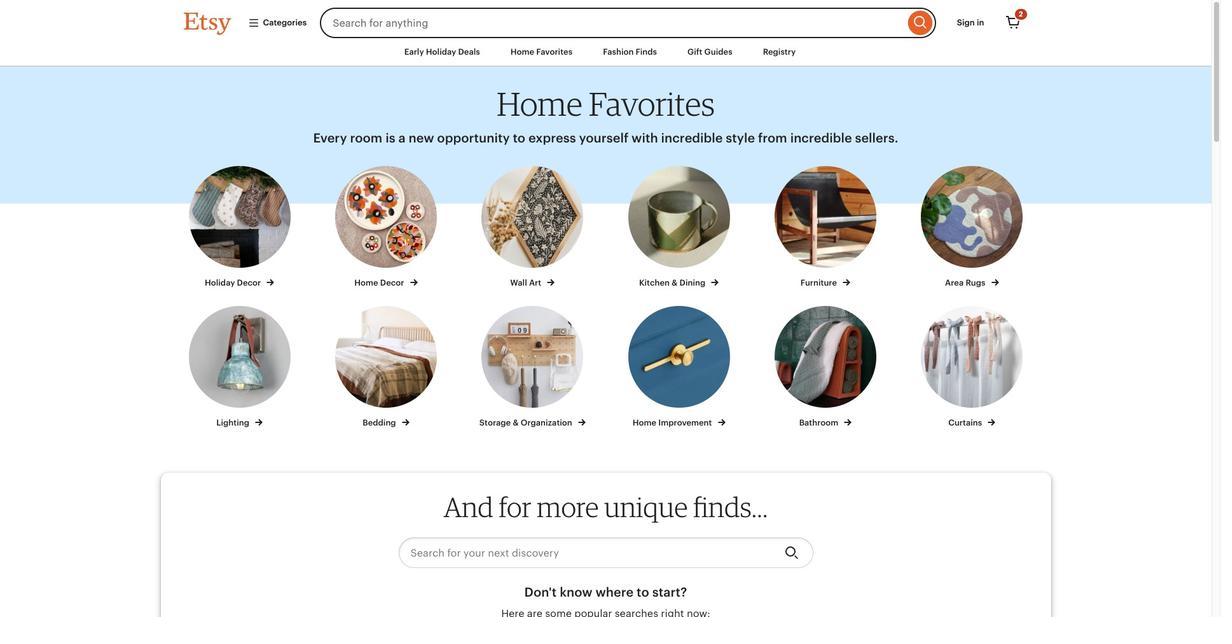 Task type: vqa. For each thing, say whether or not it's contained in the screenshot.
REGISTRY link
yes



Task type: describe. For each thing, give the bounding box(es) containing it.
home improvement link
[[618, 306, 741, 429]]

style
[[726, 131, 756, 145]]

opportunity
[[437, 131, 510, 145]]

unique
[[605, 491, 688, 524]]

Search for anything text field
[[320, 8, 905, 38]]

every room is a new opportunity to express yourself with incredible style from incredible sellers.
[[313, 131, 899, 145]]

is
[[386, 131, 396, 145]]

home decor
[[355, 278, 406, 288]]

in
[[978, 18, 985, 27]]

registry
[[764, 47, 796, 57]]

storage & organization
[[480, 418, 575, 428]]

none search field inside home favorites main content
[[399, 538, 814, 568]]

sellers.
[[856, 131, 899, 145]]

decor for home
[[380, 278, 404, 288]]

know
[[560, 586, 593, 600]]

wall art link
[[471, 166, 595, 289]]

kitchen
[[640, 278, 670, 288]]

organization
[[521, 418, 573, 428]]

holiday decor link
[[178, 166, 302, 289]]

wall
[[511, 278, 527, 288]]

0 horizontal spatial favorites
[[537, 47, 573, 57]]

early
[[405, 47, 424, 57]]

gift
[[688, 47, 703, 57]]

& for storage
[[513, 418, 519, 428]]

storage
[[480, 418, 511, 428]]

don't
[[525, 586, 557, 600]]

2 link
[[998, 8, 1029, 38]]

curtains link
[[911, 306, 1035, 429]]

a
[[399, 131, 406, 145]]

new
[[409, 131, 434, 145]]

and
[[444, 491, 494, 524]]

fashion finds link
[[594, 41, 667, 64]]

home favorites main content
[[0, 67, 1212, 617]]

decor for holiday
[[237, 278, 261, 288]]

dining
[[680, 278, 706, 288]]

registry link
[[754, 41, 806, 64]]

from
[[759, 131, 788, 145]]

& for kitchen
[[672, 278, 678, 288]]

home favorites inside menu bar
[[511, 47, 573, 57]]

gift guides
[[688, 47, 733, 57]]

fashion
[[603, 47, 634, 57]]

2
[[1020, 10, 1024, 18]]

start?
[[653, 586, 688, 600]]

storage & organization link
[[471, 306, 595, 429]]

banner containing categories
[[161, 0, 1052, 38]]

bedding
[[363, 418, 398, 428]]

art
[[529, 278, 542, 288]]

every
[[313, 131, 347, 145]]

lighting
[[217, 418, 251, 428]]

home favorites link
[[501, 41, 582, 64]]

Search for your next discovery text field
[[399, 538, 775, 568]]

home decor link
[[324, 166, 448, 289]]

menu bar containing early holiday deals
[[161, 38, 1052, 67]]

bathroom link
[[764, 306, 888, 429]]

sign
[[958, 18, 976, 27]]

home favorites inside main content
[[497, 84, 715, 124]]

wall art
[[511, 278, 544, 288]]



Task type: locate. For each thing, give the bounding box(es) containing it.
early holiday deals
[[405, 47, 480, 57]]

gift guides link
[[679, 41, 743, 64]]

furniture
[[801, 278, 840, 288]]

None search field
[[399, 538, 814, 568]]

none search field inside banner
[[320, 8, 937, 38]]

1 vertical spatial home favorites
[[497, 84, 715, 124]]

holiday decor
[[205, 278, 263, 288]]

0 vertical spatial home favorites
[[511, 47, 573, 57]]

guides
[[705, 47, 733, 57]]

0 vertical spatial to
[[513, 131, 526, 145]]

banner
[[161, 0, 1052, 38]]

to left "express"
[[513, 131, 526, 145]]

0 horizontal spatial holiday
[[205, 278, 235, 288]]

rugs
[[966, 278, 986, 288]]

early holiday deals link
[[395, 41, 490, 64]]

1 horizontal spatial incredible
[[791, 131, 853, 145]]

& right the storage
[[513, 418, 519, 428]]

to
[[513, 131, 526, 145], [637, 586, 650, 600]]

home favorites
[[511, 47, 573, 57], [497, 84, 715, 124]]

more
[[537, 491, 599, 524]]

2 incredible from the left
[[791, 131, 853, 145]]

with
[[632, 131, 659, 145]]

0 horizontal spatial incredible
[[662, 131, 723, 145]]

improvement
[[659, 418, 712, 428]]

0 horizontal spatial to
[[513, 131, 526, 145]]

1 vertical spatial holiday
[[205, 278, 235, 288]]

sign in button
[[948, 11, 994, 34]]

holiday
[[426, 47, 457, 57], [205, 278, 235, 288]]

incredible right from
[[791, 131, 853, 145]]

favorites
[[537, 47, 573, 57], [589, 84, 715, 124]]

1 vertical spatial favorites
[[589, 84, 715, 124]]

deals
[[459, 47, 480, 57]]

finds…
[[694, 491, 768, 524]]

bedding link
[[324, 306, 448, 429]]

1 horizontal spatial favorites
[[589, 84, 715, 124]]

& left dining
[[672, 278, 678, 288]]

1 incredible from the left
[[662, 131, 723, 145]]

curtains
[[949, 418, 985, 428]]

None search field
[[320, 8, 937, 38]]

0 horizontal spatial decor
[[237, 278, 261, 288]]

1 vertical spatial &
[[513, 418, 519, 428]]

lighting link
[[178, 306, 302, 429]]

where
[[596, 586, 634, 600]]

area rugs link
[[911, 166, 1035, 289]]

1 horizontal spatial &
[[672, 278, 678, 288]]

incredible
[[662, 131, 723, 145], [791, 131, 853, 145]]

categories
[[263, 18, 307, 27]]

0 vertical spatial favorites
[[537, 47, 573, 57]]

holiday inside home favorites main content
[[205, 278, 235, 288]]

don't know where to start?
[[525, 586, 688, 600]]

home
[[511, 47, 535, 57], [497, 84, 583, 124], [355, 278, 378, 288], [633, 418, 657, 428]]

0 vertical spatial &
[[672, 278, 678, 288]]

1 horizontal spatial to
[[637, 586, 650, 600]]

fashion finds
[[603, 47, 658, 57]]

room
[[350, 131, 383, 145]]

1 horizontal spatial holiday
[[426, 47, 457, 57]]

0 horizontal spatial &
[[513, 418, 519, 428]]

menu bar
[[161, 38, 1052, 67]]

sign in
[[958, 18, 985, 27]]

yourself
[[580, 131, 629, 145]]

and for more unique finds…
[[444, 491, 768, 524]]

furniture link
[[764, 166, 888, 289]]

incredible right the with at the right
[[662, 131, 723, 145]]

0 vertical spatial holiday
[[426, 47, 457, 57]]

1 horizontal spatial decor
[[380, 278, 404, 288]]

area
[[946, 278, 964, 288]]

express
[[529, 131, 576, 145]]

1 vertical spatial to
[[637, 586, 650, 600]]

to left "start?"
[[637, 586, 650, 600]]

2 decor from the left
[[380, 278, 404, 288]]

kitchen & dining
[[640, 278, 708, 288]]

kitchen & dining link
[[618, 166, 741, 289]]

for
[[499, 491, 532, 524]]

&
[[672, 278, 678, 288], [513, 418, 519, 428]]

& inside "link"
[[672, 278, 678, 288]]

bathroom
[[800, 418, 841, 428]]

categories button
[[238, 11, 316, 34]]

favorites inside main content
[[589, 84, 715, 124]]

area rugs
[[946, 278, 988, 288]]

finds
[[636, 47, 658, 57]]

1 decor from the left
[[237, 278, 261, 288]]

decor
[[237, 278, 261, 288], [380, 278, 404, 288]]

home improvement
[[633, 418, 714, 428]]



